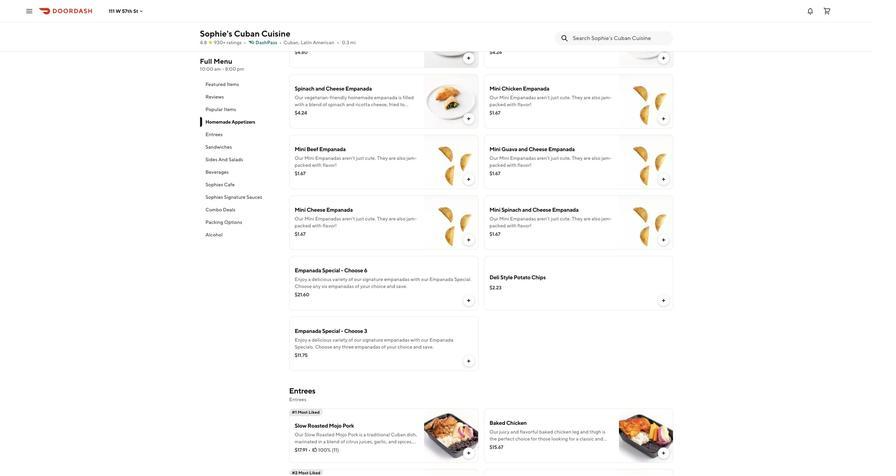 Task type: describe. For each thing, give the bounding box(es) containing it.
10:00
[[200, 66, 213, 72]]

are inside mini guava and cheese empanada our mini empanadas aren't just cute. they are also jam- packed with flavor! $1.67
[[584, 155, 591, 161]]

0 items, open order cart image
[[823, 7, 831, 15]]

$21.60
[[295, 292, 309, 298]]

$1.67 for mini cheese empanada
[[295, 231, 306, 237]]

satisfying inside baked chicken our juicy and flavorful baked chicken leg and thigh is the perfect choice for those looking for a classic and satisfying meal.
[[490, 443, 511, 449]]

cheddar
[[523, 41, 542, 47]]

$11.75
[[295, 353, 308, 358]]

$4.80
[[295, 49, 308, 55]]

a inside sink your teeth into our hearty, satisfying, and spicy papa rellena, a crispy fried potato shell stuffed with flavorful shredded chicken, seasoned to perfection. one bite and you'll be hooked!
[[326, 41, 328, 47]]

choice for 3
[[398, 344, 412, 350]]

beef
[[307, 146, 318, 153]]

bite
[[295, 55, 303, 61]]

aren't for mini chicken empanada
[[537, 95, 550, 100]]

flavorful inside sink your teeth into our hearty, satisfying, and spicy papa rellena, a crispy fried potato shell stuffed with flavorful shredded chicken, seasoned to perfection. one bite and you'll be hooked!
[[295, 48, 313, 54]]

empanadas inside mini guava and cheese empanada our mini empanadas aren't just cute. they are also jam- packed with flavor! $1.67
[[510, 155, 536, 161]]

alcohol button
[[200, 229, 281, 241]]

- inside full menu 10:00 am - 8:00 pm
[[222, 66, 224, 72]]

cuban, latin american • 0.3 mi
[[284, 40, 356, 45]]

packed inside mini guava and cheese empanada our mini empanadas aren't just cute. they are also jam- packed with flavor! $1.67
[[490, 162, 506, 168]]

special for 3
[[322, 328, 340, 335]]

notification bell image
[[806, 7, 815, 15]]

am
[[214, 66, 221, 72]]

sophies for sophies signature sauces
[[205, 195, 223, 200]]

three
[[342, 344, 354, 350]]

baked
[[539, 429, 553, 435]]

ratings
[[227, 40, 242, 45]]

garlic, inside roasted chorizo, seared garlic, onions, and jalapeno unite with mild cheddar cheese fried up inside a crispy, golden crust.
[[543, 34, 557, 40]]

$1.67 inside mini guava and cheese empanada our mini empanadas aren't just cute. they are also jam- packed with flavor! $1.67
[[490, 171, 500, 176]]

your inside sink your teeth into our hearty, satisfying, and spicy papa rellena, a crispy fried potato shell stuffed with flavorful shredded chicken, seasoned to perfection. one bite and you'll be hooked!
[[305, 34, 315, 40]]

mini guava and cheese empanada our mini empanadas aren't just cute. they are also jam- packed with flavor! $1.67
[[490, 146, 612, 176]]

deals
[[223, 207, 235, 213]]

save. for 6
[[396, 284, 407, 289]]

rellena,
[[307, 41, 325, 47]]

the
[[490, 436, 497, 442]]

1 vertical spatial pork
[[348, 432, 358, 438]]

add item to cart image for deli style potato chips
[[661, 298, 666, 304]]

onions,
[[558, 34, 573, 40]]

entrees button
[[200, 128, 281, 141]]

empanada inside "mini chicken empanada our mini empanadas aren't just cute. they are also jam- packed with flavor! $1.67"
[[523, 85, 549, 92]]

$4.24 for our vegetarian-friendly homemade empanada is filled with a blend of spinach and ricotta cheese, fried to crispy perfection.
[[295, 110, 307, 116]]

sophies signature sauces
[[205, 195, 262, 200]]

perfection. inside slow roasted mojo pork our slow roasted mojo pork is a traditional cuban dish, marinated in a blend of citrus juices, garlic, and spices, then slow-roasted to juicy, tender perfection. it's a flavorful and satisfying option for any meal.
[[369, 446, 393, 452]]

cute. inside mini guava and cheese empanada our mini empanadas aren't just cute. they are also jam- packed with flavor! $1.67
[[560, 155, 571, 161]]

homemade
[[348, 95, 373, 100]]

and inside empanada special - choose 3 enjoy a delicious variety of our signature empanadas with our empanada specials. choose any three empanadas of your choice and save. $11.75
[[413, 344, 422, 350]]

juicy,
[[341, 446, 352, 452]]

seasoned
[[356, 48, 377, 54]]

jam- inside mini guava and cheese empanada our mini empanadas aren't just cute. they are also jam- packed with flavor! $1.67
[[602, 155, 612, 161]]

satisfying inside slow roasted mojo pork our slow roasted mojo pork is a traditional cuban dish, marinated in a blend of citrus juices, garlic, and spices, then slow-roasted to juicy, tender perfection. it's a flavorful and satisfying option for any meal.
[[323, 453, 344, 459]]

your for empanada special - choose 3
[[387, 344, 397, 350]]

• left 0.3
[[337, 40, 339, 45]]

choice for 6
[[371, 284, 386, 289]]

just inside mini guava and cheese empanada our mini empanadas aren't just cute. they are also jam- packed with flavor! $1.67
[[551, 155, 559, 161]]

menu
[[214, 57, 232, 65]]

dashpass •
[[256, 40, 282, 45]]

options
[[224, 220, 242, 225]]

aren't inside mini spinach and cheese empanada our mini empanadas aren't just cute. they are also jam- packed with flavor! $1.67
[[537, 216, 550, 222]]

papa
[[295, 41, 306, 47]]

sink your teeth into our hearty, satisfying, and spicy papa rellena, a crispy fried potato shell stuffed with flavorful shredded chicken, seasoned to perfection. one bite and you'll be hooked!
[[295, 34, 418, 61]]

liked
[[309, 410, 320, 415]]

a inside roasted chorizo, seared garlic, onions, and jalapeno unite with mild cheddar cheese fried up inside a crispy, golden crust.
[[591, 41, 594, 47]]

choose up $21.60
[[295, 284, 312, 289]]

chips
[[532, 274, 546, 281]]

chicken for mini
[[502, 85, 522, 92]]

cute. for mini beef empanada
[[365, 155, 376, 161]]

crispy inside sink your teeth into our hearty, satisfying, and spicy papa rellena, a crispy fried potato shell stuffed with flavorful shredded chicken, seasoned to perfection. one bite and you'll be hooked!
[[329, 41, 342, 47]]

choose left 6
[[344, 267, 363, 274]]

cuban inside slow roasted mojo pork our slow roasted mojo pork is a traditional cuban dish, marinated in a blend of citrus juices, garlic, and spices, then slow-roasted to juicy, tender perfection. it's a flavorful and satisfying option for any meal.
[[391, 432, 406, 438]]

items for featured items
[[227, 82, 239, 87]]

cute. inside mini spinach and cheese empanada our mini empanadas aren't just cute. they are also jam- packed with flavor! $1.67
[[560, 216, 571, 222]]

our inside baked chicken our juicy and flavorful baked chicken leg and thigh is the perfect choice for those looking for a classic and satisfying meal.
[[490, 429, 498, 435]]

looking
[[552, 436, 568, 442]]

marinated
[[295, 439, 317, 445]]

roasted inside roasted chorizo, seared garlic, onions, and jalapeno unite with mild cheddar cheese fried up inside a crispy, golden crust.
[[490, 34, 508, 40]]

variety for 6
[[333, 277, 348, 282]]

jam- for mini cheese empanada
[[407, 216, 417, 222]]

slow roasted mojo pork our slow roasted mojo pork is a traditional cuban dish, marinated in a blend of citrus juices, garlic, and spices, then slow-roasted to juicy, tender perfection. it's a flavorful and satisfying option for any meal.
[[295, 423, 417, 459]]

shell
[[370, 41, 381, 47]]

packed inside mini spinach and cheese empanada our mini empanadas aren't just cute. they are also jam- packed with flavor! $1.67
[[490, 223, 506, 229]]

with inside mini guava and cheese empanada our mini empanadas aren't just cute. they are also jam- packed with flavor! $1.67
[[507, 162, 517, 168]]

empanadas for mini cheese empanada
[[315, 216, 341, 222]]

empanada inside mini cheese empanada our mini empanadas aren't just cute. they are also jam- packed with flavor! $1.67
[[326, 207, 353, 213]]

a right in
[[323, 439, 326, 445]]

a inside spinach and cheese empanada our vegetarian-friendly homemade empanada is filled with a blend of spinach and ricotta cheese, fried to crispy perfection.
[[305, 102, 308, 107]]

jalapeno
[[584, 34, 603, 40]]

2 horizontal spatial for
[[569, 436, 575, 442]]

with inside roasted chorizo, seared garlic, onions, and jalapeno unite with mild cheddar cheese fried up inside a crispy, golden crust.
[[502, 41, 512, 47]]

slow roasted mojo pork image
[[424, 409, 478, 463]]

any for empanada special - choose 6
[[313, 284, 321, 289]]

homemade
[[205, 119, 231, 125]]

sides and salads button
[[200, 153, 281, 166]]

pm
[[237, 66, 244, 72]]

a right it's
[[402, 446, 404, 452]]

spicy
[[395, 34, 407, 40]]

empanadas for mini chicken empanada
[[510, 95, 536, 100]]

flavor! for mini cheese empanada
[[323, 223, 337, 229]]

most
[[298, 410, 308, 415]]

with inside mini beef empanada our mini empanadas aren't just cute. they are also jam- packed with flavor! $1.67
[[312, 162, 322, 168]]

empanadas inside mini spinach and cheese empanada our mini empanadas aren't just cute. they are also jam- packed with flavor! $1.67
[[510, 216, 536, 222]]

cheese inside mini cheese empanada our mini empanadas aren't just cute. they are also jam- packed with flavor! $1.67
[[307, 207, 325, 213]]

2 vertical spatial roasted
[[316, 432, 335, 438]]

• down 'sophie's cuban cuisine' in the left of the page
[[244, 40, 246, 45]]

cute. for mini cheese empanada
[[365, 216, 376, 222]]

is for empanada
[[398, 95, 402, 100]]

sandwiches
[[205, 144, 232, 150]]

$1.67 for mini beef empanada
[[295, 171, 306, 176]]

shredded
[[314, 48, 335, 54]]

empanada inside mini beef empanada our mini empanadas aren't just cute. they are also jam- packed with flavor! $1.67
[[319, 146, 346, 153]]

crust.
[[506, 48, 518, 54]]

specials.
[[295, 344, 314, 350]]

choose right specials. in the bottom of the page
[[315, 344, 332, 350]]

those
[[538, 436, 551, 442]]

0 vertical spatial slow
[[295, 423, 307, 429]]

with inside empanada special - choose 6 enjoy a delicious variety of our signature empanadas with our empanada special. choose any six empanadas of your choice and save. $21.60
[[411, 277, 420, 282]]

$1.67 for mini chicken empanada
[[490, 110, 500, 116]]

100% (11)
[[318, 448, 339, 453]]

signature for empanada special - choose 6
[[362, 277, 383, 282]]

perfect
[[498, 436, 514, 442]]

jam- for mini beef empanada
[[407, 155, 417, 161]]

1 horizontal spatial for
[[531, 436, 537, 442]]

sophies for sophies cafe
[[205, 182, 223, 188]]

featured items button
[[200, 78, 281, 91]]

fried inside sink your teeth into our hearty, satisfying, and spicy papa rellena, a crispy fried potato shell stuffed with flavorful shredded chicken, seasoned to perfection. one bite and you'll be hooked!
[[343, 41, 354, 47]]

930+
[[214, 40, 226, 45]]

flavor! for mini chicken empanada
[[518, 102, 532, 107]]

fried inside roasted chorizo, seared garlic, onions, and jalapeno unite with mild cheddar cheese fried up inside a crispy, golden crust.
[[559, 41, 570, 47]]

featured items
[[205, 82, 239, 87]]

jam- inside mini spinach and cheese empanada our mini empanadas aren't just cute. they are also jam- packed with flavor! $1.67
[[602, 216, 612, 222]]

with inside "mini chicken empanada our mini empanadas aren't just cute. they are also jam- packed with flavor! $1.67"
[[507, 102, 517, 107]]

they inside mini guava and cheese empanada our mini empanadas aren't just cute. they are also jam- packed with flavor! $1.67
[[572, 155, 583, 161]]

flavorful inside slow roasted mojo pork our slow roasted mojo pork is a traditional cuban dish, marinated in a blend of citrus juices, garlic, and spices, then slow-roasted to juicy, tender perfection. it's a flavorful and satisfying option for any meal.
[[295, 453, 313, 459]]

are for mini chicken empanada
[[584, 95, 591, 100]]

cuisine
[[261, 29, 290, 38]]

spinach
[[328, 102, 345, 107]]

enjoy for empanada special - choose 3
[[295, 337, 307, 343]]

perfection. inside spinach and cheese empanada our vegetarian-friendly homemade empanada is filled with a blend of spinach and ricotta cheese, fried to crispy perfection.
[[309, 109, 333, 114]]

packing
[[205, 220, 223, 225]]

Item Search search field
[[573, 35, 668, 42]]

entrees for entrees entrees
[[289, 387, 315, 396]]

thigh
[[590, 429, 601, 435]]

our inside "mini chicken empanada our mini empanadas aren't just cute. they are also jam- packed with flavor! $1.67"
[[490, 95, 498, 100]]

they inside mini spinach and cheese empanada our mini empanadas aren't just cute. they are also jam- packed with flavor! $1.67
[[572, 216, 583, 222]]

sides and salads
[[205, 157, 243, 162]]

combo deals button
[[200, 204, 281, 216]]

choose left 3 on the left of the page
[[344, 328, 363, 335]]

salmon image
[[619, 470, 673, 475]]

just inside mini spinach and cheese empanada our mini empanadas aren't just cute. they are also jam- packed with flavor! $1.67
[[551, 216, 559, 222]]

to inside slow roasted mojo pork our slow roasted mojo pork is a traditional cuban dish, marinated in a blend of citrus juices, garlic, and spices, then slow-roasted to juicy, tender perfection. it's a flavorful and satisfying option for any meal.
[[336, 446, 340, 452]]

$2.23
[[490, 285, 502, 291]]

spinach and cheese empanada our vegetarian-friendly homemade empanada is filled with a blend of spinach and ricotta cheese, fried to crispy perfection.
[[295, 85, 414, 114]]

and inside mini guava and cheese empanada our mini empanadas aren't just cute. they are also jam- packed with flavor! $1.67
[[518, 146, 528, 153]]

six
[[322, 284, 327, 289]]

filled
[[403, 95, 414, 100]]

to inside spinach and cheese empanada our vegetarian-friendly homemade empanada is filled with a blend of spinach and ricotta cheese, fried to crispy perfection.
[[400, 102, 405, 107]]

cute. for mini chicken empanada
[[560, 95, 571, 100]]

our inside mini cheese empanada our mini empanadas aren't just cute. they are also jam- packed with flavor! $1.67
[[295, 216, 303, 222]]

and inside empanada special - choose 6 enjoy a delicious variety of our signature empanadas with our empanada special. choose any six empanadas of your choice and save. $21.60
[[387, 284, 395, 289]]

entrees for entrees
[[205, 132, 223, 137]]

6
[[364, 267, 367, 274]]

$15.67
[[490, 445, 503, 450]]

our inside mini spinach and cheese empanada our mini empanadas aren't just cute. they are also jam- packed with flavor! $1.67
[[490, 216, 498, 222]]

mini cheese empanada our mini empanadas aren't just cute. they are also jam- packed with flavor! $1.67
[[295, 207, 417, 237]]

111 w 57th st
[[109, 8, 138, 14]]

mi
[[350, 40, 356, 45]]

add item to cart image for slow roasted mojo pork image at the bottom
[[466, 451, 471, 456]]

a inside baked chicken our juicy and flavorful baked chicken leg and thigh is the perfect choice for those looking for a classic and satisfying meal.
[[576, 436, 579, 442]]

flavor! inside mini guava and cheese empanada our mini empanadas aren't just cute. they are also jam- packed with flavor! $1.67
[[518, 162, 532, 168]]

with inside empanada special - choose 3 enjoy a delicious variety of our signature empanadas with our empanada specials. choose any three empanadas of your choice and save. $11.75
[[411, 337, 420, 343]]

mini guava and cheese empanada image
[[619, 135, 673, 189]]

packing options
[[205, 220, 242, 225]]

packing options button
[[200, 216, 281, 229]]

mini chicken empanada image
[[619, 74, 673, 129]]

#1
[[292, 410, 297, 415]]

they for mini beef empanada
[[377, 155, 388, 161]]

our inside mini guava and cheese empanada our mini empanadas aren't just cute. they are also jam- packed with flavor! $1.67
[[490, 155, 498, 161]]

fried inside spinach and cheese empanada our vegetarian-friendly homemade empanada is filled with a blend of spinach and ricotta cheese, fried to crispy perfection.
[[389, 102, 399, 107]]

sophies signature sauces button
[[200, 191, 281, 204]]

8:00
[[225, 66, 236, 72]]

spinach and cheese empanada image
[[424, 74, 478, 129]]

are for mini cheese empanada
[[389, 216, 396, 222]]

option
[[345, 453, 360, 459]]

homemade appetizers
[[205, 119, 255, 125]]

and inside mini spinach and cheese empanada our mini empanadas aren't just cute. they are also jam- packed with flavor! $1.67
[[522, 207, 532, 213]]

empanada inside mini spinach and cheese empanada our mini empanadas aren't just cute. they are also jam- packed with flavor! $1.67
[[552, 207, 579, 213]]

deli
[[490, 274, 499, 281]]

our inside slow roasted mojo pork our slow roasted mojo pork is a traditional cuban dish, marinated in a blend of citrus juices, garlic, and spices, then slow-roasted to juicy, tender perfection. it's a flavorful and satisfying option for any meal.
[[295, 432, 303, 438]]

meal. inside baked chicken our juicy and flavorful baked chicken leg and thigh is the perfect choice for those looking for a classic and satisfying meal.
[[511, 443, 523, 449]]

1 vertical spatial roasted
[[308, 423, 328, 429]]

potato
[[514, 274, 531, 281]]

also inside mini spinach and cheese empanada our mini empanadas aren't just cute. they are also jam- packed with flavor! $1.67
[[592, 216, 601, 222]]

4.8
[[200, 40, 207, 45]]

jam- for mini chicken empanada
[[602, 95, 612, 100]]

of inside slow roasted mojo pork our slow roasted mojo pork is a traditional cuban dish, marinated in a blend of citrus juices, garlic, and spices, then slow-roasted to juicy, tender perfection. it's a flavorful and satisfying option for any meal.
[[341, 439, 345, 445]]

hooked!
[[333, 55, 352, 61]]

empanada inside mini guava and cheese empanada our mini empanadas aren't just cute. they are also jam- packed with flavor! $1.67
[[548, 146, 575, 153]]

cheese inside mini guava and cheese empanada our mini empanadas aren't just cute. they are also jam- packed with flavor! $1.67
[[529, 146, 547, 153]]

hearty,
[[347, 34, 362, 40]]

in
[[318, 439, 322, 445]]

of inside spinach and cheese empanada our vegetarian-friendly homemade empanada is filled with a blend of spinach and ricotta cheese, fried to crispy perfection.
[[323, 102, 327, 107]]

teeth
[[316, 34, 328, 40]]



Task type: vqa. For each thing, say whether or not it's contained in the screenshot.
and in Mini Guava and Cheese Empanada Our Mini Empanadas aren't just cute. They are also jam- packed with flavor! $1.67
yes



Task type: locate. For each thing, give the bounding box(es) containing it.
combo
[[205, 207, 222, 213]]

save. inside empanada special - choose 6 enjoy a delicious variety of our signature empanadas with our empanada special. choose any six empanadas of your choice and save. $21.60
[[396, 284, 407, 289]]

2 vertical spatial perfection.
[[369, 446, 393, 452]]

items up homemade appetizers
[[224, 107, 236, 112]]

delicious up six
[[312, 277, 332, 282]]

enjoy up $21.60
[[295, 277, 307, 282]]

cute. inside mini beef empanada our mini empanadas aren't just cute. they are also jam- packed with flavor! $1.67
[[365, 155, 376, 161]]

$4.24 down unite
[[490, 49, 502, 55]]

2 special from the top
[[322, 328, 340, 335]]

0 horizontal spatial save.
[[396, 284, 407, 289]]

2 delicious from the top
[[312, 337, 332, 343]]

for left the those
[[531, 436, 537, 442]]

add item to cart image
[[466, 55, 471, 61], [661, 55, 666, 61], [466, 116, 471, 122], [466, 177, 471, 182], [661, 177, 666, 182], [466, 237, 471, 243], [661, 237, 666, 243], [466, 359, 471, 364], [466, 451, 471, 456], [661, 451, 666, 456]]

perfection. down vegetarian-
[[309, 109, 333, 114]]

is right thigh
[[602, 429, 606, 435]]

crispy down vegetarian-
[[295, 109, 308, 114]]

save. for 3
[[423, 344, 434, 350]]

salads
[[229, 157, 243, 162]]

signature for empanada special - choose 3
[[362, 337, 383, 343]]

special left 3 on the left of the page
[[322, 328, 340, 335]]

blend inside slow roasted mojo pork our slow roasted mojo pork is a traditional cuban dish, marinated in a blend of citrus juices, garlic, and spices, then slow-roasted to juicy, tender perfection. it's a flavorful and satisfying option for any meal.
[[327, 439, 340, 445]]

1 vertical spatial delicious
[[312, 337, 332, 343]]

into
[[329, 34, 338, 40]]

mojo
[[329, 423, 342, 429], [336, 432, 347, 438]]

1 horizontal spatial spinach
[[502, 207, 521, 213]]

0 vertical spatial enjoy
[[295, 277, 307, 282]]

sophies down beverages
[[205, 182, 223, 188]]

1 vertical spatial items
[[224, 107, 236, 112]]

spices,
[[398, 439, 413, 445]]

slow down most
[[295, 423, 307, 429]]

perfection. down the stuffed
[[383, 48, 407, 54]]

open menu image
[[25, 7, 33, 15]]

2 horizontal spatial is
[[602, 429, 606, 435]]

flavor!
[[518, 102, 532, 107], [323, 162, 337, 168], [518, 162, 532, 168], [323, 223, 337, 229], [518, 223, 532, 229]]

any for empanada special - choose 3
[[333, 344, 341, 350]]

american
[[313, 40, 334, 45]]

- inside empanada special - choose 6 enjoy a delicious variety of our signature empanadas with our empanada special. choose any six empanadas of your choice and save. $21.60
[[341, 267, 343, 274]]

is left filled on the left top of the page
[[398, 95, 402, 100]]

1 vertical spatial perfection.
[[309, 109, 333, 114]]

add item to cart image for empanada special - choose 6
[[466, 298, 471, 304]]

variety inside empanada special - choose 6 enjoy a delicious variety of our signature empanadas with our empanada special. choose any six empanadas of your choice and save. $21.60
[[333, 277, 348, 282]]

flavorful
[[295, 48, 313, 54], [520, 429, 538, 435], [295, 453, 313, 459]]

2 vertical spatial to
[[336, 446, 340, 452]]

add item to cart image
[[661, 116, 666, 122], [466, 298, 471, 304], [661, 298, 666, 304]]

2 sophies from the top
[[205, 195, 223, 200]]

empanada
[[345, 85, 372, 92], [523, 85, 549, 92], [319, 146, 346, 153], [548, 146, 575, 153], [326, 207, 353, 213], [552, 207, 579, 213], [295, 267, 321, 274], [430, 277, 453, 282], [295, 328, 321, 335], [430, 337, 453, 343]]

is inside slow roasted mojo pork our slow roasted mojo pork is a traditional cuban dish, marinated in a blend of citrus juices, garlic, and spices, then slow-roasted to juicy, tender perfection. it's a flavorful and satisfying option for any meal.
[[359, 432, 363, 438]]

1 horizontal spatial is
[[398, 95, 402, 100]]

also for mini chicken empanada
[[592, 95, 601, 100]]

1 horizontal spatial crispy
[[329, 41, 342, 47]]

$4.24 for roasted chorizo, seared garlic, onions, and jalapeno unite with mild cheddar cheese fried up inside a crispy, golden crust.
[[490, 49, 502, 55]]

variety inside empanada special - choose 3 enjoy a delicious variety of our signature empanadas with our empanada specials. choose any three empanadas of your choice and save. $11.75
[[333, 337, 348, 343]]

0 vertical spatial crispy
[[329, 41, 342, 47]]

entrees inside entrees entrees
[[289, 397, 306, 403]]

they for mini cheese empanada
[[377, 216, 388, 222]]

0 vertical spatial signature
[[362, 277, 383, 282]]

2 vertical spatial any
[[368, 453, 376, 459]]

flavor! inside mini spinach and cheese empanada our mini empanadas aren't just cute. they are also jam- packed with flavor! $1.67
[[518, 223, 532, 229]]

tender
[[353, 446, 368, 452]]

add item to cart image for baked chicken image
[[661, 451, 666, 456]]

a up shredded
[[326, 41, 328, 47]]

chorizo and cheddar image
[[619, 14, 673, 68]]

and
[[386, 34, 395, 40], [574, 34, 583, 40], [304, 55, 313, 61], [315, 85, 325, 92], [346, 102, 355, 107], [518, 146, 528, 153], [522, 207, 532, 213], [387, 284, 395, 289], [413, 344, 422, 350], [511, 429, 519, 435], [580, 429, 589, 435], [595, 436, 603, 442], [388, 439, 397, 445], [314, 453, 323, 459]]

our inside sink your teeth into our hearty, satisfying, and spicy papa rellena, a crispy fried potato shell stuffed with flavorful shredded chicken, seasoned to perfection. one bite and you'll be hooked!
[[339, 34, 346, 40]]

perfection. down 'traditional'
[[369, 446, 393, 452]]

0 horizontal spatial blend
[[309, 102, 322, 107]]

fried up chicken,
[[343, 41, 354, 47]]

to down filled on the left top of the page
[[400, 102, 405, 107]]

a up $21.60
[[308, 277, 311, 282]]

variety for 3
[[333, 337, 348, 343]]

for inside slow roasted mojo pork our slow roasted mojo pork is a traditional cuban dish, marinated in a blend of citrus juices, garlic, and spices, then slow-roasted to juicy, tender perfection. it's a flavorful and satisfying option for any meal.
[[361, 453, 367, 459]]

sauces
[[247, 195, 262, 200]]

- up three
[[341, 328, 343, 335]]

1 horizontal spatial $4.24
[[490, 49, 502, 55]]

sophies up combo
[[205, 195, 223, 200]]

also for mini beef empanada
[[397, 155, 406, 161]]

are for mini beef empanada
[[389, 155, 396, 161]]

your for empanada special - choose 6
[[360, 284, 370, 289]]

roasted down liked
[[308, 423, 328, 429]]

fried down the onions,
[[559, 41, 570, 47]]

1 vertical spatial special
[[322, 328, 340, 335]]

blend down vegetarian-
[[309, 102, 322, 107]]

combo deals
[[205, 207, 235, 213]]

any inside slow roasted mojo pork our slow roasted mojo pork is a traditional cuban dish, marinated in a blend of citrus juices, garlic, and spices, then slow-roasted to juicy, tender perfection. it's a flavorful and satisfying option for any meal.
[[368, 453, 376, 459]]

add item to cart image for mini beef empanada image
[[466, 177, 471, 182]]

special inside empanada special - choose 3 enjoy a delicious variety of our signature empanadas with our empanada specials. choose any three empanadas of your choice and save. $11.75
[[322, 328, 340, 335]]

special up six
[[322, 267, 340, 274]]

any inside empanada special - choose 6 enjoy a delicious variety of our signature empanadas with our empanada special. choose any six empanadas of your choice and save. $21.60
[[313, 284, 321, 289]]

flavorful down papa
[[295, 48, 313, 54]]

chicken inside "mini chicken empanada our mini empanadas aren't just cute. they are also jam- packed with flavor! $1.67"
[[502, 85, 522, 92]]

a down leg
[[576, 436, 579, 442]]

juicy
[[499, 429, 510, 435]]

add item to cart image for the mini guava and cheese empanada image
[[661, 177, 666, 182]]

roasted
[[490, 34, 508, 40], [308, 423, 328, 429], [316, 432, 335, 438]]

entrees up #1
[[289, 397, 306, 403]]

$4.24 down vegetarian-
[[295, 110, 307, 116]]

1 signature from the top
[[362, 277, 383, 282]]

aren't inside "mini chicken empanada our mini empanadas aren't just cute. they are also jam- packed with flavor! $1.67"
[[537, 95, 550, 100]]

choice
[[371, 284, 386, 289], [398, 344, 412, 350], [515, 436, 530, 442]]

chicken inside baked chicken our juicy and flavorful baked chicken leg and thigh is the perfect choice for those looking for a classic and satisfying meal.
[[506, 420, 527, 427]]

a inside empanada special - choose 6 enjoy a delicious variety of our signature empanadas with our empanada special. choose any six empanadas of your choice and save. $21.60
[[308, 277, 311, 282]]

our inside spinach and cheese empanada our vegetarian-friendly homemade empanada is filled with a blend of spinach and ricotta cheese, fried to crispy perfection.
[[295, 95, 303, 100]]

crispy down into
[[329, 41, 342, 47]]

111 w 57th st button
[[109, 8, 144, 14]]

0 vertical spatial save.
[[396, 284, 407, 289]]

also inside mini cheese empanada our mini empanadas aren't just cute. they are also jam- packed with flavor! $1.67
[[397, 216, 406, 222]]

1 vertical spatial sophies
[[205, 195, 223, 200]]

our
[[339, 34, 346, 40], [354, 277, 361, 282], [421, 277, 429, 282], [354, 337, 361, 343], [421, 337, 429, 343]]

satisfying down perfect
[[490, 443, 511, 449]]

0 horizontal spatial satisfying
[[323, 453, 344, 459]]

0 vertical spatial -
[[222, 66, 224, 72]]

spinach inside mini spinach and cheese empanada our mini empanadas aren't just cute. they are also jam- packed with flavor! $1.67
[[502, 207, 521, 213]]

0 horizontal spatial meal.
[[377, 453, 389, 459]]

3
[[364, 328, 367, 335]]

with inside sink your teeth into our hearty, satisfying, and spicy papa rellena, a crispy fried potato shell stuffed with flavorful shredded chicken, seasoned to perfection. one bite and you'll be hooked!
[[399, 41, 408, 47]]

items
[[227, 82, 239, 87], [224, 107, 236, 112]]

0 horizontal spatial to
[[336, 446, 340, 452]]

0 vertical spatial chicken
[[502, 85, 522, 92]]

they inside "mini chicken empanada our mini empanadas aren't just cute. they are also jam- packed with flavor! $1.67"
[[572, 95, 583, 100]]

a inside empanada special - choose 3 enjoy a delicious variety of our signature empanadas with our empanada specials. choose any three empanadas of your choice and save. $11.75
[[308, 337, 311, 343]]

entrees entrees
[[289, 387, 315, 403]]

empanadas
[[384, 277, 410, 282], [328, 284, 354, 289], [384, 337, 410, 343], [355, 344, 380, 350]]

signature
[[224, 195, 246, 200]]

popular items button
[[200, 103, 281, 116]]

2 vertical spatial flavorful
[[295, 453, 313, 459]]

just for mini cheese empanada
[[356, 216, 364, 222]]

2 variety from the top
[[333, 337, 348, 343]]

garlic, inside slow roasted mojo pork our slow roasted mojo pork is a traditional cuban dish, marinated in a blend of citrus juices, garlic, and spices, then slow-roasted to juicy, tender perfection. it's a flavorful and satisfying option for any meal.
[[374, 439, 387, 445]]

just for mini chicken empanada
[[551, 95, 559, 100]]

1 special from the top
[[322, 267, 340, 274]]

1 vertical spatial chicken
[[506, 420, 527, 427]]

perfection. inside sink your teeth into our hearty, satisfying, and spicy papa rellena, a crispy fried potato shell stuffed with flavorful shredded chicken, seasoned to perfection. one bite and you'll be hooked!
[[383, 48, 407, 54]]

are inside mini cheese empanada our mini empanadas aren't just cute. they are also jam- packed with flavor! $1.67
[[389, 216, 396, 222]]

satisfying down roasted
[[323, 453, 344, 459]]

sandwiches button
[[200, 141, 281, 153]]

satisfying
[[490, 443, 511, 449], [323, 453, 344, 459]]

shredded beef stew image
[[424, 470, 478, 475]]

beverages button
[[200, 166, 281, 178]]

roasted chorizo, seared garlic, onions, and jalapeno unite with mild cheddar cheese fried up inside a crispy, golden crust.
[[490, 34, 609, 54]]

to
[[378, 48, 382, 54], [400, 102, 405, 107], [336, 446, 340, 452]]

with inside mini cheese empanada our mini empanadas aren't just cute. they are also jam- packed with flavor! $1.67
[[312, 223, 322, 229]]

one
[[408, 48, 418, 54]]

0 vertical spatial cuban
[[234, 29, 260, 38]]

add item to cart image for mini cheese empanada image
[[466, 237, 471, 243]]

dish,
[[407, 432, 417, 438]]

2 horizontal spatial choice
[[515, 436, 530, 442]]

signature inside empanada special - choose 3 enjoy a delicious variety of our signature empanadas with our empanada specials. choose any three empanadas of your choice and save. $11.75
[[362, 337, 383, 343]]

0 vertical spatial mojo
[[329, 423, 342, 429]]

• down cuisine
[[279, 40, 282, 45]]

to down shell
[[378, 48, 382, 54]]

juices,
[[359, 439, 373, 445]]

1 vertical spatial any
[[333, 344, 341, 350]]

signature
[[362, 277, 383, 282], [362, 337, 383, 343]]

sophies cafe button
[[200, 178, 281, 191]]

(11)
[[332, 448, 339, 453]]

0 vertical spatial any
[[313, 284, 321, 289]]

111
[[109, 8, 115, 14]]

2 horizontal spatial your
[[387, 344, 397, 350]]

0 vertical spatial items
[[227, 82, 239, 87]]

garlic, down 'traditional'
[[374, 439, 387, 445]]

and inside roasted chorizo, seared garlic, onions, and jalapeno unite with mild cheddar cheese fried up inside a crispy, golden crust.
[[574, 34, 583, 40]]

items up the "reviews" button
[[227, 82, 239, 87]]

0 horizontal spatial garlic,
[[374, 439, 387, 445]]

special for 6
[[322, 267, 340, 274]]

flavor! for mini beef empanada
[[323, 162, 337, 168]]

aren't for mini beef empanada
[[342, 155, 355, 161]]

baked chicken image
[[619, 409, 673, 463]]

with inside spinach and cheese empanada our vegetarian-friendly homemade empanada is filled with a blend of spinach and ricotta cheese, fried to crispy perfection.
[[295, 102, 304, 107]]

any inside empanada special - choose 3 enjoy a delicious variety of our signature empanadas with our empanada specials. choose any three empanadas of your choice and save. $11.75
[[333, 344, 341, 350]]

entrees inside button
[[205, 132, 223, 137]]

1 vertical spatial -
[[341, 267, 343, 274]]

a up specials. in the bottom of the page
[[308, 337, 311, 343]]

choose
[[344, 267, 363, 274], [295, 284, 312, 289], [344, 328, 363, 335], [315, 344, 332, 350]]

aren't inside mini guava and cheese empanada our mini empanadas aren't just cute. they are also jam- packed with flavor! $1.67
[[537, 155, 550, 161]]

sophies cafe
[[205, 182, 235, 188]]

are inside "mini chicken empanada our mini empanadas aren't just cute. they are also jam- packed with flavor! $1.67"
[[584, 95, 591, 100]]

0 vertical spatial your
[[305, 34, 315, 40]]

signature down 6
[[362, 277, 383, 282]]

aren't for mini cheese empanada
[[342, 216, 355, 222]]

0 vertical spatial delicious
[[312, 277, 332, 282]]

just inside mini beef empanada our mini empanadas aren't just cute. they are also jam- packed with flavor! $1.67
[[356, 155, 364, 161]]

flavorful down then
[[295, 453, 313, 459]]

popular
[[205, 107, 223, 112]]

1 vertical spatial mojo
[[336, 432, 347, 438]]

- left 6
[[341, 267, 343, 274]]

enjoy inside empanada special - choose 3 enjoy a delicious variety of our signature empanadas with our empanada specials. choose any three empanadas of your choice and save. $11.75
[[295, 337, 307, 343]]

1 horizontal spatial cuban
[[391, 432, 406, 438]]

1 vertical spatial your
[[360, 284, 370, 289]]

1 vertical spatial save.
[[423, 344, 434, 350]]

0 vertical spatial blend
[[309, 102, 322, 107]]

special inside empanada special - choose 6 enjoy a delicious variety of our signature empanadas with our empanada special. choose any six empanadas of your choice and save. $21.60
[[322, 267, 340, 274]]

2 vertical spatial entrees
[[289, 397, 306, 403]]

$1.67 inside mini cheese empanada our mini empanadas aren't just cute. they are also jam- packed with flavor! $1.67
[[295, 231, 306, 237]]

1 vertical spatial cuban
[[391, 432, 406, 438]]

add item to cart image for spinach and cheese empanada image in the top of the page
[[466, 116, 471, 122]]

0 vertical spatial choice
[[371, 284, 386, 289]]

mini beef empanada image
[[424, 135, 478, 189]]

1 horizontal spatial fried
[[389, 102, 399, 107]]

1 vertical spatial meal.
[[377, 453, 389, 459]]

-
[[222, 66, 224, 72], [341, 267, 343, 274], [341, 328, 343, 335]]

1 horizontal spatial any
[[333, 344, 341, 350]]

our inside mini beef empanada our mini empanadas aren't just cute. they are also jam- packed with flavor! $1.67
[[295, 155, 303, 161]]

cuban up the spices,
[[391, 432, 406, 438]]

citrus
[[346, 439, 358, 445]]

0 vertical spatial garlic,
[[543, 34, 557, 40]]

2 horizontal spatial any
[[368, 453, 376, 459]]

aren't inside mini beef empanada our mini empanadas aren't just cute. they are also jam- packed with flavor! $1.67
[[342, 155, 355, 161]]

to left juicy,
[[336, 446, 340, 452]]

style
[[500, 274, 513, 281]]

empanadas for mini beef empanada
[[315, 155, 341, 161]]

1 vertical spatial garlic,
[[374, 439, 387, 445]]

0 vertical spatial to
[[378, 48, 382, 54]]

empanadas inside mini cheese empanada our mini empanadas aren't just cute. they are also jam- packed with flavor! $1.67
[[315, 216, 341, 222]]

satisfying,
[[363, 34, 385, 40]]

1 enjoy from the top
[[295, 277, 307, 282]]

flavor! inside mini cheese empanada our mini empanadas aren't just cute. they are also jam- packed with flavor! $1.67
[[323, 223, 337, 229]]

delicious for empanada special - choose 3
[[312, 337, 332, 343]]

1 horizontal spatial to
[[378, 48, 382, 54]]

delicious inside empanada special - choose 6 enjoy a delicious variety of our signature empanadas with our empanada special. choose any six empanadas of your choice and save. $21.60
[[312, 277, 332, 282]]

0 vertical spatial special
[[322, 267, 340, 274]]

cheese inside spinach and cheese empanada our vegetarian-friendly homemade empanada is filled with a blend of spinach and ricotta cheese, fried to crispy perfection.
[[326, 85, 344, 92]]

seared
[[527, 34, 542, 40]]

1 horizontal spatial satisfying
[[490, 443, 511, 449]]

packed for mini chicken empanada
[[490, 102, 506, 107]]

$4.24
[[490, 49, 502, 55], [295, 110, 307, 116]]

1 vertical spatial spinach
[[502, 207, 521, 213]]

blend up (11)
[[327, 439, 340, 445]]

any
[[313, 284, 321, 289], [333, 344, 341, 350], [368, 453, 376, 459]]

cuban,
[[284, 40, 300, 45]]

empanadas inside "mini chicken empanada our mini empanadas aren't just cute. they are also jam- packed with flavor! $1.67"
[[510, 95, 536, 100]]

just inside mini cheese empanada our mini empanadas aren't just cute. they are also jam- packed with flavor! $1.67
[[356, 216, 364, 222]]

cheese inside mini spinach and cheese empanada our mini empanadas aren't just cute. they are also jam- packed with flavor! $1.67
[[533, 207, 551, 213]]

2 vertical spatial your
[[387, 344, 397, 350]]

spicy stuffed mashed potato with chicken image
[[424, 14, 478, 68]]

items inside button
[[224, 107, 236, 112]]

roasted up unite
[[490, 34, 508, 40]]

0 horizontal spatial crispy
[[295, 109, 308, 114]]

1 horizontal spatial meal.
[[511, 443, 523, 449]]

1 vertical spatial to
[[400, 102, 405, 107]]

0 vertical spatial perfection.
[[383, 48, 407, 54]]

2 enjoy from the top
[[295, 337, 307, 343]]

alcohol
[[205, 232, 223, 238]]

1 vertical spatial $4.24
[[295, 110, 307, 116]]

cuban up ratings
[[234, 29, 260, 38]]

1 vertical spatial entrees
[[289, 387, 315, 396]]

meal. down 'traditional'
[[377, 453, 389, 459]]

also inside mini guava and cheese empanada our mini empanadas aren't just cute. they are also jam- packed with flavor! $1.67
[[592, 155, 601, 161]]

roasted up in
[[316, 432, 335, 438]]

chicken
[[502, 85, 522, 92], [506, 420, 527, 427]]

2 signature from the top
[[362, 337, 383, 343]]

garlic, up cheese
[[543, 34, 557, 40]]

0 horizontal spatial any
[[313, 284, 321, 289]]

1 vertical spatial choice
[[398, 344, 412, 350]]

meal. inside slow roasted mojo pork our slow roasted mojo pork is a traditional cuban dish, marinated in a blend of citrus juices, garlic, and spices, then slow-roasted to juicy, tender perfection. it's a flavorful and satisfying option for any meal.
[[377, 453, 389, 459]]

to inside sink your teeth into our hearty, satisfying, and spicy papa rellena, a crispy fried potato shell stuffed with flavorful shredded chicken, seasoned to perfection. one bite and you'll be hooked!
[[378, 48, 382, 54]]

chicken,
[[336, 48, 355, 54]]

any left three
[[333, 344, 341, 350]]

- for empanada special - choose 6
[[341, 267, 343, 274]]

1 vertical spatial slow
[[304, 432, 315, 438]]

0 vertical spatial meal.
[[511, 443, 523, 449]]

1 vertical spatial enjoy
[[295, 337, 307, 343]]

1 vertical spatial variety
[[333, 337, 348, 343]]

mini spinach and cheese empanada image
[[619, 196, 673, 250]]

1 horizontal spatial blend
[[327, 439, 340, 445]]

enjoy
[[295, 277, 307, 282], [295, 337, 307, 343]]

meal. down perfect
[[511, 443, 523, 449]]

save.
[[396, 284, 407, 289], [423, 344, 434, 350]]

0 horizontal spatial for
[[361, 453, 367, 459]]

1 horizontal spatial your
[[360, 284, 370, 289]]

variety
[[333, 277, 348, 282], [333, 337, 348, 343]]

a up juices,
[[364, 432, 366, 438]]

0 horizontal spatial is
[[359, 432, 363, 438]]

enjoy for empanada special - choose 6
[[295, 277, 307, 282]]

0 horizontal spatial fried
[[343, 41, 354, 47]]

entrees up most
[[289, 387, 315, 396]]

is inside baked chicken our juicy and flavorful baked chicken leg and thigh is the perfect choice for those looking for a classic and satisfying meal.
[[602, 429, 606, 435]]

delicious up specials. in the bottom of the page
[[312, 337, 332, 343]]

crispy inside spinach and cheese empanada our vegetarian-friendly homemade empanada is filled with a blend of spinach and ricotta cheese, fried to crispy perfection.
[[295, 109, 308, 114]]

1 vertical spatial signature
[[362, 337, 383, 343]]

classic
[[580, 436, 594, 442]]

add item to cart image for 'mini spinach and cheese empanada' image
[[661, 237, 666, 243]]

empanada inside spinach and cheese empanada our vegetarian-friendly homemade empanada is filled with a blend of spinach and ricotta cheese, fried to crispy perfection.
[[345, 85, 372, 92]]

delicious for empanada special - choose 6
[[312, 277, 332, 282]]

1 horizontal spatial choice
[[398, 344, 412, 350]]

0 vertical spatial spinach
[[295, 85, 315, 92]]

0.3
[[342, 40, 349, 45]]

friendly
[[330, 95, 347, 100]]

1 delicious from the top
[[312, 277, 332, 282]]

enjoy inside empanada special - choose 6 enjoy a delicious variety of our signature empanadas with our empanada special. choose any six empanadas of your choice and save. $21.60
[[295, 277, 307, 282]]

0 vertical spatial satisfying
[[490, 443, 511, 449]]

• right $17.91 at the bottom left of page
[[309, 448, 311, 453]]

1 vertical spatial crispy
[[295, 109, 308, 114]]

flavor! inside "mini chicken empanada our mini empanadas aren't just cute. they are also jam- packed with flavor! $1.67"
[[518, 102, 532, 107]]

0 horizontal spatial spinach
[[295, 85, 315, 92]]

choice inside baked chicken our juicy and flavorful baked chicken leg and thigh is the perfect choice for those looking for a classic and satisfying meal.
[[515, 436, 530, 442]]

mini cheese empanada image
[[424, 196, 478, 250]]

flavorful up the those
[[520, 429, 538, 435]]

2 horizontal spatial to
[[400, 102, 405, 107]]

- right am
[[222, 66, 224, 72]]

$1.67 inside mini spinach and cheese empanada our mini empanadas aren't just cute. they are also jam- packed with flavor! $1.67
[[490, 231, 500, 237]]

1 horizontal spatial save.
[[423, 344, 434, 350]]

full menu 10:00 am - 8:00 pm
[[200, 57, 244, 72]]

jam-
[[602, 95, 612, 100], [407, 155, 417, 161], [602, 155, 612, 161], [407, 216, 417, 222], [602, 216, 612, 222]]

blend inside spinach and cheese empanada our vegetarian-friendly homemade empanada is filled with a blend of spinach and ricotta cheese, fried to crispy perfection.
[[309, 102, 322, 107]]

100%
[[318, 448, 331, 453]]

- for empanada special - choose 3
[[341, 328, 343, 335]]

#1 most liked
[[292, 410, 320, 415]]

cheese
[[326, 85, 344, 92], [529, 146, 547, 153], [307, 207, 325, 213], [533, 207, 551, 213]]

just for mini beef empanada
[[356, 155, 364, 161]]

flavorful inside baked chicken our juicy and flavorful baked chicken leg and thigh is the perfect choice for those looking for a classic and satisfying meal.
[[520, 429, 538, 435]]

spinach inside spinach and cheese empanada our vegetarian-friendly homemade empanada is filled with a blend of spinach and ricotta cheese, fried to crispy perfection.
[[295, 85, 315, 92]]

mojo up (11)
[[329, 423, 342, 429]]

packed inside "mini chicken empanada our mini empanadas aren't just cute. they are also jam- packed with flavor! $1.67"
[[490, 102, 506, 107]]

signature down 3 on the left of the page
[[362, 337, 383, 343]]

packed for mini beef empanada
[[295, 162, 311, 168]]

packed for mini cheese empanada
[[295, 223, 311, 229]]

inside
[[577, 41, 590, 47]]

any left six
[[313, 284, 321, 289]]

items inside button
[[227, 82, 239, 87]]

perfection.
[[383, 48, 407, 54], [309, 109, 333, 114], [369, 446, 393, 452]]

930+ ratings •
[[214, 40, 246, 45]]

aren't inside mini cheese empanada our mini empanadas aren't just cute. they are also jam- packed with flavor! $1.67
[[342, 216, 355, 222]]

unite
[[490, 41, 501, 47]]

mojo up citrus
[[336, 432, 347, 438]]

for down leg
[[569, 436, 575, 442]]

slow
[[295, 423, 307, 429], [304, 432, 315, 438]]

also for mini cheese empanada
[[397, 216, 406, 222]]

0 horizontal spatial choice
[[371, 284, 386, 289]]

dashpass
[[256, 40, 277, 45]]

0 horizontal spatial $4.24
[[295, 110, 307, 116]]

2 vertical spatial -
[[341, 328, 343, 335]]

and
[[218, 157, 228, 162]]

is for pork
[[359, 432, 363, 438]]

appetizers
[[232, 119, 255, 125]]

blend
[[309, 102, 322, 107], [327, 439, 340, 445]]

chicken for baked
[[506, 420, 527, 427]]

packed
[[490, 102, 506, 107], [295, 162, 311, 168], [490, 162, 506, 168], [295, 223, 311, 229], [490, 223, 506, 229]]

0 vertical spatial entrees
[[205, 132, 223, 137]]

fried down empanada
[[389, 102, 399, 107]]

$1.67 inside mini beef empanada our mini empanadas aren't just cute. they are also jam- packed with flavor! $1.67
[[295, 171, 306, 176]]

jam- inside mini cheese empanada our mini empanadas aren't just cute. they are also jam- packed with flavor! $1.67
[[407, 216, 417, 222]]

special.
[[454, 277, 472, 282]]

mild
[[513, 41, 522, 47]]

0 vertical spatial pork
[[343, 423, 354, 429]]

1 vertical spatial satisfying
[[323, 453, 344, 459]]

a down jalapeno
[[591, 41, 594, 47]]

1 vertical spatial blend
[[327, 439, 340, 445]]

deli style potato chips
[[490, 274, 546, 281]]

57th
[[122, 8, 132, 14]]

items for popular items
[[224, 107, 236, 112]]

are
[[584, 95, 591, 100], [389, 155, 396, 161], [584, 155, 591, 161], [389, 216, 396, 222], [584, 216, 591, 222]]

enjoy up specials. in the bottom of the page
[[295, 337, 307, 343]]

also inside "mini chicken empanada our mini empanadas aren't just cute. they are also jam- packed with flavor! $1.67"
[[592, 95, 601, 100]]

for down tender at the left of the page
[[361, 453, 367, 459]]

0 vertical spatial $4.24
[[490, 49, 502, 55]]

chorizo,
[[509, 34, 526, 40]]

they for mini chicken empanada
[[572, 95, 583, 100]]

$17.91 •
[[295, 448, 311, 453]]

1 variety from the top
[[333, 277, 348, 282]]

1 vertical spatial flavorful
[[520, 429, 538, 435]]

1 horizontal spatial garlic,
[[543, 34, 557, 40]]

entrees down homemade
[[205, 132, 223, 137]]

is up juices,
[[359, 432, 363, 438]]

1 sophies from the top
[[205, 182, 223, 188]]

any down tender at the left of the page
[[368, 453, 376, 459]]

slow up marinated
[[304, 432, 315, 438]]

with inside mini spinach and cheese empanada our mini empanadas aren't just cute. they are also jam- packed with flavor! $1.67
[[507, 223, 517, 229]]

0 vertical spatial flavorful
[[295, 48, 313, 54]]

0 horizontal spatial cuban
[[234, 29, 260, 38]]

0 vertical spatial sophies
[[205, 182, 223, 188]]

a down vegetarian-
[[305, 102, 308, 107]]

are inside mini spinach and cheese empanada our mini empanadas aren't just cute. they are also jam- packed with flavor! $1.67
[[584, 216, 591, 222]]

fried
[[343, 41, 354, 47], [559, 41, 570, 47], [389, 102, 399, 107]]



